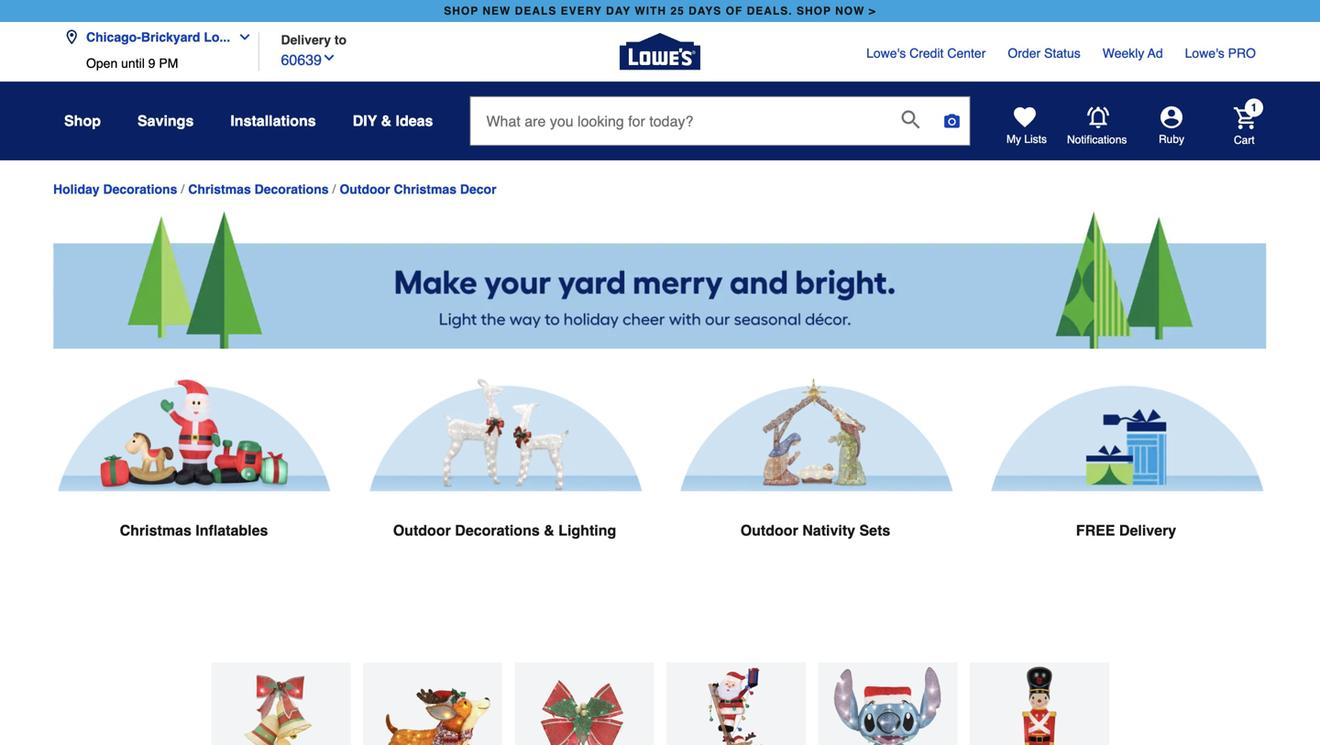 Task type: vqa. For each thing, say whether or not it's contained in the screenshot.
Lowe's PRO link
yes



Task type: describe. For each thing, give the bounding box(es) containing it.
outdoor christmas decor type yard decoration image
[[363, 663, 502, 746]]

free
[[1077, 522, 1116, 539]]

25
[[671, 5, 685, 17]]

lowe's home improvement logo image
[[620, 11, 701, 92]]

outdoor christmas decor type light image
[[667, 663, 806, 746]]

1 shop from the left
[[444, 5, 479, 17]]

>
[[869, 5, 877, 17]]

chicago-brickyard lo...
[[86, 30, 230, 44]]

credit
[[910, 46, 944, 61]]

camera image
[[943, 112, 962, 130]]

lowe's for lowe's pro
[[1185, 46, 1225, 61]]

60639
[[281, 51, 322, 68]]

my
[[1007, 133, 1022, 146]]

2 / from the left
[[332, 182, 336, 197]]

lowe's home improvement notification center image
[[1088, 107, 1110, 129]]

60639 button
[[281, 47, 337, 71]]

open until 9 pm
[[86, 56, 178, 71]]

diy & ideas
[[353, 112, 433, 129]]

0 horizontal spatial delivery
[[281, 33, 331, 47]]

lo...
[[204, 30, 230, 44]]

nativity
[[803, 522, 856, 539]]

to
[[335, 33, 347, 47]]

green and blue gift boxes with blue ribbons. image
[[986, 378, 1267, 493]]

open
[[86, 56, 118, 71]]

savings
[[138, 112, 194, 129]]

outdoor christmas decor bulb type led image
[[818, 663, 958, 746]]

make your yard merry and bright. light the way to holiday cheer with our seasonal decor. image
[[53, 211, 1267, 349]]

shop new deals every day with 25 days of deals. shop now > link
[[440, 0, 880, 22]]

christmas inflatables link
[[53, 378, 335, 586]]

Search Query text field
[[471, 97, 887, 145]]

christmas inflatables
[[120, 522, 268, 539]]

pro
[[1229, 46, 1256, 61]]

cart
[[1234, 134, 1255, 147]]

savings button
[[138, 105, 194, 138]]

outdoor christmas decor type hanging decoration image
[[515, 663, 654, 746]]

until
[[121, 56, 145, 71]]

ruby
[[1159, 133, 1185, 146]]

deals
[[515, 5, 557, 17]]

1 horizontal spatial decorations
[[255, 182, 329, 197]]

sets
[[860, 522, 891, 539]]

& inside button
[[381, 112, 392, 129]]

order
[[1008, 46, 1041, 61]]

outdoor decorations & lighting link
[[364, 378, 646, 586]]

location image
[[64, 30, 79, 44]]

chicago-
[[86, 30, 141, 44]]

with
[[635, 5, 667, 17]]

day
[[606, 5, 631, 17]]

installations button
[[231, 105, 316, 138]]

ideas
[[396, 112, 433, 129]]

1 / from the left
[[181, 182, 185, 197]]

9
[[148, 56, 155, 71]]

outdoor inside "holiday decorations / christmas decorations / outdoor christmas decor"
[[340, 182, 390, 197]]

holiday decorations link
[[53, 182, 177, 197]]

my lists link
[[1007, 106, 1047, 147]]

my lists
[[1007, 133, 1047, 146]]

christmas left the decor
[[394, 182, 457, 197]]

holiday decorations / christmas decorations / outdoor christmas decor
[[53, 182, 497, 197]]

ad
[[1148, 46, 1163, 61]]

notifications
[[1068, 133, 1127, 146]]

decorations for outdoor
[[455, 522, 540, 539]]



Task type: locate. For each thing, give the bounding box(es) containing it.
& right 'diy'
[[381, 112, 392, 129]]

delivery up 60639
[[281, 33, 331, 47]]

0 horizontal spatial outdoor
[[340, 182, 390, 197]]

search image
[[902, 110, 920, 129]]

lighting
[[559, 522, 617, 539]]

assorted christmas inflatables including santa, a rocking horse, gift boxes and a locomotive. image
[[53, 378, 335, 493]]

diy & ideas button
[[353, 105, 433, 138]]

delivery right free
[[1120, 522, 1177, 539]]

christmas left inflatables at the bottom of page
[[120, 522, 192, 539]]

lowe's left credit
[[867, 46, 906, 61]]

an outdoor nativity scene. image
[[675, 378, 957, 493]]

shop
[[64, 112, 101, 129]]

days
[[689, 5, 722, 17]]

holiday
[[53, 182, 100, 197]]

new
[[483, 5, 511, 17]]

& left lighting
[[544, 522, 555, 539]]

outdoor decorations & lighting
[[393, 522, 617, 539]]

decorations
[[103, 182, 177, 197], [255, 182, 329, 197], [455, 522, 540, 539]]

delivery to
[[281, 33, 347, 47]]

chevron down image
[[322, 50, 337, 65]]

brickyard
[[141, 30, 200, 44]]

0 horizontal spatial decorations
[[103, 182, 177, 197]]

outdoor
[[340, 182, 390, 197], [393, 522, 451, 539], [741, 522, 799, 539]]

installations
[[231, 112, 316, 129]]

1 horizontal spatial /
[[332, 182, 336, 197]]

christmas inside 'link'
[[120, 522, 192, 539]]

outdoor inside outdoor decorations & lighting link
[[393, 522, 451, 539]]

diy
[[353, 112, 377, 129]]

1 horizontal spatial &
[[544, 522, 555, 539]]

2 horizontal spatial decorations
[[455, 522, 540, 539]]

ruby button
[[1128, 106, 1216, 147]]

pm
[[159, 56, 178, 71]]

status
[[1045, 46, 1081, 61]]

outdoor inside outdoor nativity sets link
[[741, 522, 799, 539]]

&
[[381, 112, 392, 129], [544, 522, 555, 539]]

1 lowe's from the left
[[867, 46, 906, 61]]

free delivery link
[[986, 378, 1267, 586]]

/ right christmas decorations link
[[332, 182, 336, 197]]

outdoor for outdoor decorations & lighting
[[393, 522, 451, 539]]

None search field
[[470, 96, 971, 163]]

delivery
[[281, 33, 331, 47], [1120, 522, 1177, 539]]

/
[[181, 182, 185, 197], [332, 182, 336, 197]]

shop
[[444, 5, 479, 17], [797, 5, 832, 17]]

/ right holiday decorations 'link'
[[181, 182, 185, 197]]

lowe's pro
[[1185, 46, 1256, 61]]

outdoor nativity sets
[[741, 522, 891, 539]]

chicago-brickyard lo... button
[[64, 19, 260, 56]]

decorations down installations button
[[255, 182, 329, 197]]

two lighted white reindeer decorations facing each other. image
[[364, 378, 646, 493]]

decorations for holiday
[[103, 182, 177, 197]]

2 lowe's from the left
[[1185, 46, 1225, 61]]

0 horizontal spatial shop
[[444, 5, 479, 17]]

lowe's home improvement lists image
[[1014, 106, 1036, 128]]

christmas down installations button
[[188, 182, 251, 197]]

deals.
[[747, 5, 793, 17]]

0 vertical spatial delivery
[[281, 33, 331, 47]]

christmas decorations link
[[188, 182, 329, 197]]

chevron down image
[[230, 30, 252, 44]]

shop left now
[[797, 5, 832, 17]]

0 vertical spatial &
[[381, 112, 392, 129]]

2 shop from the left
[[797, 5, 832, 17]]

lowe's left pro in the right top of the page
[[1185, 46, 1225, 61]]

every
[[561, 5, 602, 17]]

0 horizontal spatial /
[[181, 182, 185, 197]]

order status link
[[1008, 44, 1081, 62]]

outdoor nativity sets link
[[675, 378, 957, 586]]

outdoor christmas decor link
[[340, 182, 497, 197]]

shop button
[[64, 105, 101, 138]]

now
[[836, 5, 865, 17]]

of
[[726, 5, 743, 17]]

center
[[948, 46, 986, 61]]

1 vertical spatial delivery
[[1120, 522, 1177, 539]]

decorations right holiday
[[103, 182, 177, 197]]

lowe's credit center link
[[867, 44, 986, 62]]

christmas
[[188, 182, 251, 197], [394, 182, 457, 197], [120, 522, 192, 539]]

1 horizontal spatial shop
[[797, 5, 832, 17]]

1 vertical spatial &
[[544, 522, 555, 539]]

order status
[[1008, 46, 1081, 61]]

lowe's pro link
[[1185, 44, 1256, 62]]

weekly
[[1103, 46, 1145, 61]]

lowe's home improvement cart image
[[1234, 107, 1256, 129]]

shop left new
[[444, 5, 479, 17]]

0 horizontal spatial lowe's
[[867, 46, 906, 61]]

weekly ad
[[1103, 46, 1163, 61]]

lowe's for lowe's credit center
[[867, 46, 906, 61]]

0 horizontal spatial &
[[381, 112, 392, 129]]

outdoor christmas decor type free standing decoration image
[[211, 663, 351, 746]]

1
[[1252, 101, 1258, 114]]

1 horizontal spatial outdoor
[[393, 522, 451, 539]]

weekly ad link
[[1103, 44, 1163, 62]]

lowe's credit center
[[867, 46, 986, 61]]

free delivery
[[1077, 522, 1177, 539]]

decorations left lighting
[[455, 522, 540, 539]]

shop new deals every day with 25 days of deals. shop now >
[[444, 5, 877, 17]]

2 horizontal spatial outdoor
[[741, 522, 799, 539]]

1 horizontal spatial lowe's
[[1185, 46, 1225, 61]]

decor
[[460, 182, 497, 197]]

inflatables
[[196, 522, 268, 539]]

lists
[[1025, 133, 1047, 146]]

outdoor for outdoor nativity sets
[[741, 522, 799, 539]]

1 horizontal spatial delivery
[[1120, 522, 1177, 539]]

lowe's
[[867, 46, 906, 61], [1185, 46, 1225, 61]]



